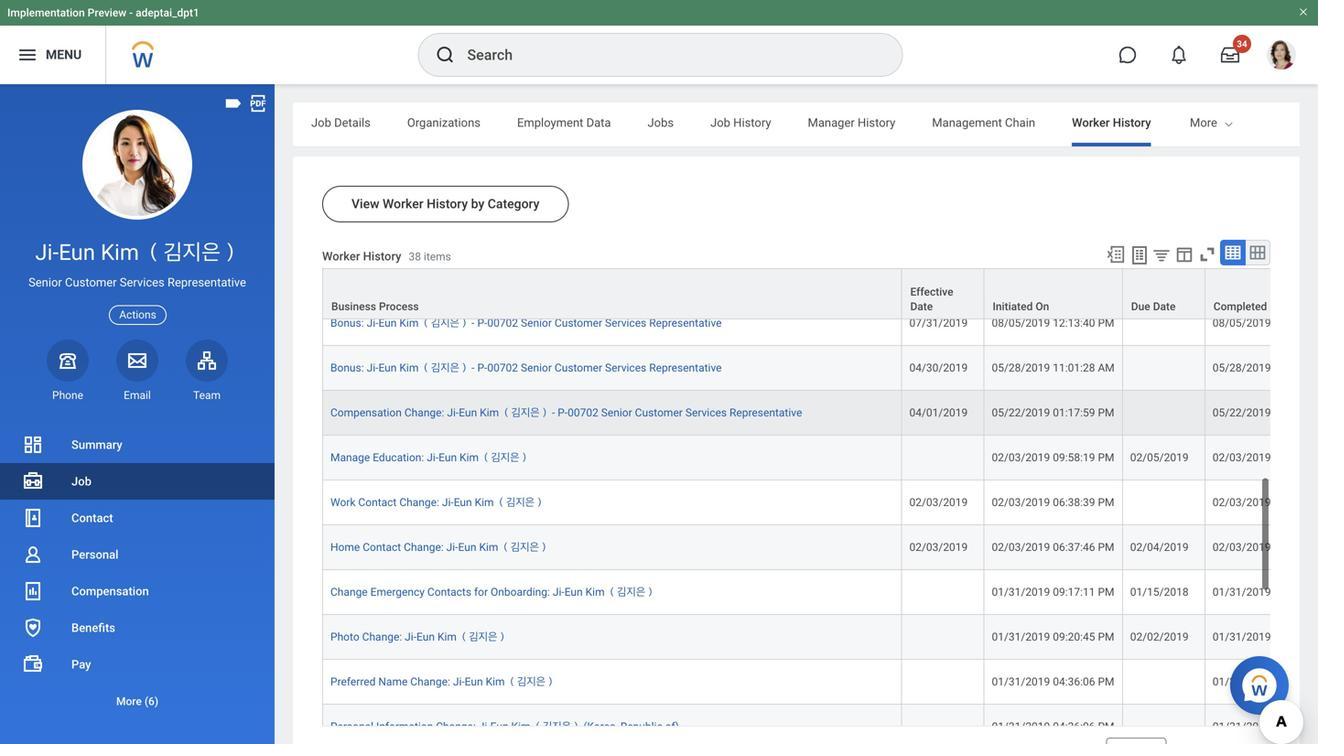 Task type: locate. For each thing, give the bounding box(es) containing it.
bonus: left the process
[[330, 308, 364, 320]]

0 horizontal spatial 06:38:39
[[1053, 487, 1095, 500]]

home contact change: ji-eun kim （김지은） link
[[330, 532, 549, 545]]

contact up personal
[[71, 511, 113, 525]]

0 vertical spatial more
[[1190, 116, 1218, 130]]

09:20:45 for 01/31/2019 09:20:45 pm
[[1053, 622, 1095, 634]]

services for 04/30/2019
[[605, 353, 647, 365]]

09:58:19
[[1053, 442, 1095, 455]]

1 horizontal spatial 05/28/2019
[[1213, 353, 1271, 365]]

job down summary
[[71, 475, 91, 488]]

0 horizontal spatial more
[[116, 695, 142, 708]]

history right the 'manager'
[[858, 116, 896, 130]]

am
[[1098, 263, 1115, 276], [1098, 353, 1115, 365]]

01/15/2018
[[1130, 577, 1189, 590]]

12:13:40 down 12/02/2019 11:03:34
[[1274, 308, 1316, 320]]

on right completed on the right of the page
[[1270, 300, 1284, 313]]

implementation
[[7, 6, 85, 19]]

am for 12/02/2019 11:03:34 am
[[1098, 263, 1115, 276]]

06:37:46 up 09:23:22 at the bottom of page
[[1274, 532, 1316, 545]]

close environment banner image
[[1298, 6, 1309, 17]]

1 horizontal spatial 06:37:46
[[1274, 532, 1316, 545]]

2 horizontal spatial job
[[710, 116, 731, 130]]

manage
[[330, 442, 370, 455]]

preferred name change: ji-eun kim （김지은）
[[330, 667, 555, 679]]

worker for worker history 38 items
[[322, 249, 360, 263]]

- inside menu banner
[[129, 6, 133, 19]]

1 horizontal spatial 05/22/2019
[[1213, 397, 1271, 410]]

customer for 04/30/2019
[[555, 353, 602, 365]]

row containing work contact change: ji-eun kim （김지은）
[[322, 472, 1318, 516]]

1 vertical spatial bonus: ji-eun kim （김지은） - p-00702 senior customer services representative
[[330, 308, 722, 320]]

11:01:28 up 05/22/2019 01:17:59 pm
[[1053, 353, 1095, 365]]

06:38:39 down the 09:58:19
[[1053, 487, 1095, 500]]

01/31/2019 09:23:22 
[[1213, 577, 1318, 590]]

2 vertical spatial bonus: ji-eun kim （김지은） - p-00702 senior customer services representative link
[[330, 353, 722, 365]]

1 horizontal spatial 01:17:59
[[1274, 397, 1316, 410]]

history left by
[[427, 196, 468, 211]]

08/05/2019 up 05/28/2019 11:01:28
[[1213, 308, 1271, 320]]

effective date button
[[902, 269, 984, 319]]

history left 38
[[363, 249, 401, 263]]

2 bonus: ji-eun kim （김지은） - p-00702 senior customer services representative link from the top
[[330, 308, 722, 320]]

eun up senior customer services representative
[[59, 239, 95, 265]]

01/31/2019
[[992, 577, 1050, 590], [1213, 577, 1271, 590], [992, 622, 1050, 634], [1213, 622, 1271, 634], [992, 667, 1050, 679], [1213, 667, 1271, 679], [992, 711, 1050, 724], [1213, 711, 1271, 724]]

0 vertical spatial bonus: ji-eun kim （김지은） - p-00702 senior customer services representative
[[330, 263, 722, 276]]

more for more
[[1190, 116, 1218, 130]]

p-
[[477, 263, 487, 276], [477, 308, 487, 320], [477, 353, 487, 365], [558, 397, 568, 410]]

01:17:59 up 10:11:35
[[1274, 397, 1316, 410]]

completed on
[[1214, 300, 1284, 313]]

phone image
[[55, 349, 81, 371]]

history left the 'manager'
[[733, 116, 771, 130]]

pm for 02/03/2019 06:37:46 
[[1098, 532, 1115, 545]]

1 horizontal spatial compensation
[[330, 397, 402, 410]]

select to filter grid data image
[[1152, 245, 1172, 265]]

2 pm from the top
[[1098, 397, 1115, 410]]

1 horizontal spatial worker
[[383, 196, 424, 211]]

phone button
[[47, 339, 89, 403]]

0 horizontal spatial compensation
[[71, 585, 149, 598]]

0 vertical spatial 01/31/2019 04:36:06 pm
[[992, 667, 1115, 679]]

0 horizontal spatial 09:20:45
[[1053, 622, 1095, 634]]

contact link
[[0, 500, 275, 536]]

bonus: ji-eun kim （김지은） - p-00702 senior customer services representative link for 07/31/2019
[[330, 308, 722, 320]]

08/05/2019 for 08/05/2019 12:13:40 
[[1213, 308, 1271, 320]]

3 bonus: ji-eun kim （김지은） - p-00702 senior customer services representative link from the top
[[330, 353, 722, 365]]

table image
[[1224, 244, 1242, 262]]

09:17:11 down 02/03/2019 06:37:46 pm
[[1053, 577, 1095, 590]]

4 pm from the top
[[1098, 487, 1115, 500]]

-
[[129, 6, 133, 19], [472, 263, 475, 276], [472, 308, 475, 320], [472, 353, 475, 365], [552, 397, 555, 410]]

1 vertical spatial contact
[[71, 511, 113, 525]]

date for due date
[[1153, 300, 1176, 313]]

05/28/2019 up the 05/22/2019 01:17:59
[[1213, 353, 1271, 365]]

1 bonus: from the top
[[330, 263, 364, 276]]

0 vertical spatial 04:36:06
[[1053, 667, 1095, 679]]

9 pm from the top
[[1098, 711, 1115, 724]]

2 row from the top
[[322, 268, 1318, 320]]

bonus: down business
[[330, 353, 364, 365]]

11:01:28 for 05/28/2019 11:01:28 am
[[1053, 353, 1095, 365]]

1 pm from the top
[[1098, 308, 1115, 320]]

contact
[[358, 487, 397, 500], [71, 511, 113, 525], [363, 532, 401, 545]]

change: for home
[[404, 532, 444, 545]]

bonus: ji-eun kim （김지은） - p-00702 senior customer services representative for 04/30/2019
[[330, 353, 722, 365]]

1 horizontal spatial more
[[1190, 116, 1218, 130]]

12/02/2019 up initiated on
[[992, 263, 1050, 276]]

jobs
[[648, 116, 674, 130]]

0 horizontal spatial 09:17:11
[[1053, 577, 1095, 590]]

compensation for compensation
[[71, 585, 149, 598]]

representative
[[649, 263, 722, 276], [168, 276, 246, 289], [649, 308, 722, 320], [649, 353, 722, 365], [730, 397, 802, 410]]

0 vertical spatial bonus:
[[330, 263, 364, 276]]

manager
[[808, 116, 855, 130]]

1 horizontal spatial 12:13:40
[[1274, 308, 1316, 320]]

contact for home
[[363, 532, 401, 545]]

list
[[0, 427, 275, 720]]

kim up home contact change: ji-eun kim （김지은）
[[475, 487, 494, 500]]

2 12/02/2019 from the left
[[1213, 263, 1271, 276]]

name
[[378, 667, 408, 679]]

7 pm from the top
[[1098, 622, 1115, 634]]

date inside effective date
[[910, 300, 933, 313]]

more inside dropdown button
[[116, 695, 142, 708]]

05/22/2019 up 02/03/2019 10:11:35
[[1213, 397, 1271, 410]]

contact inside 'link'
[[71, 511, 113, 525]]

10 row from the top
[[322, 606, 1318, 651]]

export to excel image
[[1106, 244, 1126, 265]]

0 vertical spatial 09:17:11
[[1053, 577, 1095, 590]]

menu button
[[0, 26, 106, 84]]

bonus: ji-eun kim （김지은） - p-00702 senior customer services representative link for 04/30/2019
[[330, 353, 722, 365]]

actions button
[[109, 305, 166, 325]]

0 horizontal spatial 12/02/2019
[[992, 263, 1050, 276]]

services inside navigation pane region
[[120, 276, 165, 289]]

2 horizontal spatial worker
[[1072, 116, 1110, 130]]

change: down the work contact change: ji-eun kim （김지은） at the bottom of page
[[404, 532, 444, 545]]

contact right home
[[363, 532, 401, 545]]

7 row from the top
[[322, 472, 1318, 516]]

email
[[124, 389, 151, 402]]

1 vertical spatial more
[[116, 695, 142, 708]]

pm for 01/31/2019 09:20:45 
[[1098, 622, 1115, 634]]

am left export to worksheets icon
[[1098, 263, 1115, 276]]

05/22/2019 01:17:59 
[[1213, 397, 1318, 410]]

12/02/2019 for 12/02/2019 11:03:34 
[[1213, 263, 1271, 276]]

history for manager history
[[858, 116, 896, 130]]

pm for 01/31/2019 09:12:44 
[[1098, 711, 1115, 724]]

0 horizontal spatial 01:17:59
[[1053, 397, 1095, 410]]

02/03/2019 06:37:46 pm
[[992, 532, 1115, 545]]

1 horizontal spatial on
[[1270, 300, 1284, 313]]

kim up senior customer services representative
[[101, 239, 139, 265]]

11 row from the top
[[322, 651, 1318, 696]]

00702 for 04/30/2019
[[487, 353, 518, 365]]

pm
[[1098, 308, 1115, 320], [1098, 397, 1115, 410], [1098, 442, 1115, 455], [1098, 487, 1115, 500], [1098, 532, 1115, 545], [1098, 577, 1115, 590], [1098, 622, 1115, 634], [1098, 667, 1115, 679], [1098, 711, 1115, 724]]

1 horizontal spatial 11:01:28
[[1274, 353, 1316, 365]]

12/02/2019 11:03:34 am
[[992, 263, 1115, 276]]

1 horizontal spatial 09:17:11
[[1274, 667, 1316, 679]]

customer for 07/31/2019
[[555, 308, 602, 320]]

1 11:03:34 from the left
[[1053, 263, 1095, 276]]

toolbar
[[1098, 240, 1271, 268]]

6 pm from the top
[[1098, 577, 1115, 590]]

1 vertical spatial 09:17:11
[[1274, 667, 1316, 679]]

06:38:39
[[1053, 487, 1095, 500], [1274, 487, 1316, 500]]

on right initiated
[[1036, 300, 1049, 313]]

ji- inside navigation pane region
[[35, 239, 59, 265]]

0 horizontal spatial on
[[1036, 300, 1049, 313]]

home contact change: ji-eun kim （김지은）
[[330, 532, 549, 545]]

am down 08/05/2019 12:13:40 pm
[[1098, 353, 1115, 365]]

kim down the process
[[399, 353, 419, 365]]

9 row from the top
[[322, 561, 1318, 606]]

worker right "chain"
[[1072, 116, 1110, 130]]

row
[[322, 247, 1318, 292], [322, 268, 1318, 320], [322, 292, 1318, 337], [322, 337, 1318, 382], [322, 382, 1318, 427], [322, 427, 1318, 472], [322, 472, 1318, 516], [322, 516, 1318, 561], [322, 561, 1318, 606], [322, 606, 1318, 651], [322, 651, 1318, 696], [322, 696, 1318, 741]]

pm for 05/22/2019 01:17:59 
[[1098, 397, 1115, 410]]

2 04:36:06 from the top
[[1053, 711, 1095, 724]]

1 on from the left
[[1036, 300, 1049, 313]]

manage education: ji-eun kim （김지은）
[[330, 442, 529, 455]]

bonus: for 04/30/2019
[[330, 353, 364, 365]]

1 06:38:39 from the left
[[1053, 487, 1095, 500]]

pm for 08/05/2019 12:13:40 
[[1098, 308, 1115, 320]]

3 bonus: from the top
[[330, 353, 364, 365]]

0 vertical spatial am
[[1098, 263, 1115, 276]]

12:13:40
[[1053, 308, 1095, 320], [1274, 308, 1316, 320]]

job
[[311, 116, 331, 130], [710, 116, 731, 130], [71, 475, 91, 488]]

2 vertical spatial bonus: ji-eun kim （김지은） - p-00702 senior customer services representative
[[330, 353, 722, 365]]

worker up business
[[322, 249, 360, 263]]

on for initiated on
[[1036, 300, 1049, 313]]

05/22/2019 for 05/22/2019 01:17:59 
[[1213, 397, 1271, 410]]

2 05/22/2019 from the left
[[1213, 397, 1271, 410]]

34 button
[[1210, 35, 1251, 75]]

pm for 02/03/2019 10:11:35 
[[1098, 442, 1115, 455]]

02/02/2019
[[1130, 622, 1189, 634]]

email ji-eun kim （김지은） element
[[116, 388, 158, 403]]

team ji-eun kim （김지은） element
[[186, 388, 228, 403]]

1 vertical spatial 01/31/2019 04:36:06 pm
[[992, 711, 1115, 724]]

3 bonus: ji-eun kim （김지은） - p-00702 senior customer services representative from the top
[[330, 353, 722, 365]]

1 05/28/2019 from the left
[[992, 353, 1050, 365]]

compensation inside row
[[330, 397, 402, 410]]

1 date from the left
[[910, 300, 933, 313]]

business process button
[[323, 269, 901, 319]]

change: up manage education: ji-eun kim （김지은）
[[405, 397, 444, 410]]

1 horizontal spatial job
[[311, 116, 331, 130]]

2 01/31/2019 04:36:06 pm from the top
[[992, 711, 1115, 724]]

1 vertical spatial bonus: ji-eun kim （김지은） - p-00702 senior customer services representative link
[[330, 308, 722, 320]]

1 bonus: ji-eun kim （김지은） - p-00702 senior customer services representative from the top
[[330, 263, 722, 276]]

0 horizontal spatial date
[[910, 300, 933, 313]]

bonus: up business
[[330, 263, 364, 276]]

12/02/2019 down table image
[[1213, 263, 1271, 276]]

kim right onboarding:
[[586, 577, 605, 590]]

2 vertical spatial worker
[[322, 249, 360, 263]]

3 row from the top
[[322, 292, 1318, 337]]

worker right the view
[[383, 196, 424, 211]]

bonus:
[[330, 263, 364, 276], [330, 308, 364, 320], [330, 353, 364, 365]]

export to worksheets image
[[1129, 244, 1151, 266]]

p- for 07/31/2019
[[477, 308, 487, 320]]

1 horizontal spatial 12/02/2019
[[1213, 263, 1271, 276]]

bonus: ji-eun kim （김지은） - p-00702 senior customer services representative for 07/31/2019
[[330, 308, 722, 320]]

management
[[932, 116, 1002, 130]]

pay
[[71, 658, 91, 671]]

emergency
[[370, 577, 425, 590]]

compensation down personal
[[71, 585, 149, 598]]

1 12/02/2019 from the left
[[992, 263, 1050, 276]]

1 04:36:06 from the top
[[1053, 667, 1095, 679]]

change: right name on the left bottom
[[410, 667, 450, 679]]

on
[[1036, 300, 1049, 313], [1270, 300, 1284, 313]]

1 horizontal spatial 11:03:34
[[1274, 263, 1316, 276]]

eun down the process
[[379, 353, 397, 365]]

12 row from the top
[[322, 696, 1318, 741]]

11:01:28 up the 05/22/2019 01:17:59
[[1274, 353, 1316, 365]]

11:03:34 up the 08/05/2019 12:13:40 at the top right of page
[[1274, 263, 1316, 276]]

09:20:45 down 01/31/2019 09:17:11 pm
[[1053, 622, 1095, 634]]

effective
[[910, 286, 954, 299]]

2 am from the top
[[1098, 353, 1115, 365]]

1 05/22/2019 from the left
[[992, 397, 1050, 410]]

04:36:06
[[1053, 667, 1095, 679], [1053, 711, 1095, 724]]

0 horizontal spatial 05/22/2019
[[992, 397, 1050, 410]]

change:
[[405, 397, 444, 410], [399, 487, 439, 500], [404, 532, 444, 545], [362, 622, 402, 634], [410, 667, 450, 679]]

- for 10/31/2019
[[472, 263, 475, 276]]

08/05/2019 12:13:40 
[[1213, 308, 1318, 320]]

1 vertical spatial worker
[[383, 196, 424, 211]]

bonus: ji-eun kim （김지은） - p-00702 senior customer services representative link
[[330, 263, 722, 276], [330, 308, 722, 320], [330, 353, 722, 365]]

08/05/2019 down 12/02/2019 11:03:34 am
[[992, 308, 1050, 320]]

0 horizontal spatial 05/28/2019
[[992, 353, 1050, 365]]

2 12:13:40 from the left
[[1274, 308, 1316, 320]]

cell
[[1123, 247, 1205, 292], [1123, 292, 1205, 337], [1123, 337, 1205, 382], [1123, 382, 1205, 427], [902, 427, 985, 472], [1123, 472, 1205, 516], [902, 561, 985, 606], [902, 606, 985, 651], [902, 651, 985, 696], [1123, 651, 1205, 696], [322, 696, 902, 741], [902, 696, 985, 741], [1123, 696, 1205, 741]]

1 am from the top
[[1098, 263, 1115, 276]]

2 bonus: from the top
[[330, 308, 364, 320]]

services for 10/31/2019
[[605, 263, 647, 276]]

01/31/2019 09:17:11 pm
[[992, 577, 1115, 590]]

representative inside navigation pane region
[[168, 276, 246, 289]]

02/05/2019
[[1130, 442, 1189, 455]]

1 bonus: ji-eun kim （김지은） - p-00702 senior customer services representative link from the top
[[330, 263, 722, 276]]

compensation inside compensation link
[[71, 585, 149, 598]]

1 horizontal spatial 08/05/2019
[[1213, 308, 1271, 320]]

1 vertical spatial 04:36:06
[[1053, 711, 1095, 724]]

1 11:01:28 from the left
[[1053, 353, 1095, 365]]

1 vertical spatial am
[[1098, 353, 1115, 365]]

on inside popup button
[[1270, 300, 1284, 313]]

additiona
[[1270, 116, 1318, 130]]

12:13:40 for 08/05/2019 12:13:40 
[[1274, 308, 1316, 320]]

compensation up manage
[[330, 397, 402, 410]]

worker inside tab list
[[1072, 116, 1110, 130]]

2 06:38:39 from the left
[[1274, 487, 1316, 500]]

tab list
[[293, 103, 1318, 146]]

0 horizontal spatial 12:13:40
[[1053, 308, 1095, 320]]

0 vertical spatial compensation
[[330, 397, 402, 410]]

job image
[[22, 471, 44, 493]]

05/28/2019 down initiated on
[[992, 353, 1050, 365]]

eun down photo change: ji-eun kim （김지은）
[[465, 667, 483, 679]]

1 01/31/2019 04:36:06 pm from the top
[[992, 667, 1115, 679]]

1 vertical spatial bonus:
[[330, 308, 364, 320]]

3 pm from the top
[[1098, 442, 1115, 455]]

11:01:28
[[1053, 353, 1095, 365], [1274, 353, 1316, 365]]

senior inside navigation pane region
[[28, 276, 62, 289]]

manage education: ji-eun kim （김지은） link
[[330, 442, 529, 455]]

0 vertical spatial bonus: ji-eun kim （김지은） - p-00702 senior customer services representative link
[[330, 263, 722, 276]]

1 08/05/2019 from the left
[[992, 308, 1050, 320]]

1 horizontal spatial date
[[1153, 300, 1176, 313]]

11:01:28 for 05/28/2019 11:01:28 
[[1274, 353, 1316, 365]]

2 on from the left
[[1270, 300, 1284, 313]]

8 row from the top
[[322, 516, 1318, 561]]

pm for 02/03/2019 06:38:39 
[[1098, 487, 1115, 500]]

change emergency contacts for onboarding: ji-eun kim （김지은） link
[[330, 577, 655, 590]]

05/22/2019 for 05/22/2019 01:17:59 pm
[[992, 397, 1050, 410]]

change: for preferred
[[410, 667, 450, 679]]

8 pm from the top
[[1098, 667, 1115, 679]]

01:17:59 for 05/22/2019 01:17:59 pm
[[1053, 397, 1095, 410]]

job link
[[0, 463, 275, 500]]

change: right photo
[[362, 622, 402, 634]]

2 vertical spatial bonus:
[[330, 353, 364, 365]]

1 vertical spatial compensation
[[71, 585, 149, 598]]

contact right work
[[358, 487, 397, 500]]

customer inside navigation pane region
[[65, 276, 117, 289]]

09:20:45 down 09:23:22 at the bottom of page
[[1274, 622, 1316, 634]]

job right 'jobs'
[[710, 116, 731, 130]]

06:38:39 down 10:11:35
[[1274, 487, 1316, 500]]

onboarding:
[[491, 577, 550, 590]]

date down effective
[[910, 300, 933, 313]]

2 06:37:46 from the left
[[1274, 532, 1316, 545]]

0 vertical spatial worker
[[1072, 116, 1110, 130]]

00702
[[487, 263, 518, 276], [487, 308, 518, 320], [487, 353, 518, 365], [568, 397, 599, 410]]

2 08/05/2019 from the left
[[1213, 308, 1271, 320]]

2 01:17:59 from the left
[[1274, 397, 1316, 410]]

ji-eun kim （김지은）
[[35, 239, 239, 265]]

profile logan mcneil image
[[1267, 40, 1296, 73]]

education:
[[373, 442, 424, 455]]

09:17:11 up '09:12:44'
[[1274, 667, 1316, 679]]

0 vertical spatial contact
[[358, 487, 397, 500]]

senior for 10/31/2019
[[521, 263, 552, 276]]

2 vertical spatial contact
[[363, 532, 401, 545]]

4 row from the top
[[322, 337, 1318, 382]]

history for worker history 38 items
[[363, 249, 401, 263]]

more down 34 button
[[1190, 116, 1218, 130]]

0 horizontal spatial worker
[[322, 249, 360, 263]]

0 horizontal spatial 11:03:34
[[1053, 263, 1095, 276]]

history for worker history
[[1113, 116, 1151, 130]]

date
[[910, 300, 933, 313], [1153, 300, 1176, 313]]

1 01:17:59 from the left
[[1053, 397, 1095, 410]]

eun right business
[[379, 308, 397, 320]]

worker history
[[1072, 116, 1151, 130]]

12:13:40 down 12/02/2019 11:03:34 am
[[1053, 308, 1095, 320]]

0 horizontal spatial 11:01:28
[[1053, 353, 1095, 365]]

05/28/2019
[[992, 353, 1050, 365], [1213, 353, 1271, 365]]

05/22/2019 up 02/03/2019 09:58:19 pm
[[992, 397, 1050, 410]]

1 09:20:45 from the left
[[1053, 622, 1095, 634]]

2 date from the left
[[1153, 300, 1176, 313]]

1 06:37:46 from the left
[[1053, 532, 1095, 545]]

02/03/2019 06:38:39 pm
[[992, 487, 1115, 500]]

0 horizontal spatial job
[[71, 475, 91, 488]]

01:17:59
[[1053, 397, 1095, 410], [1274, 397, 1316, 410]]

1 horizontal spatial 06:38:39
[[1274, 487, 1316, 500]]

bonus: for 10/31/2019
[[330, 263, 364, 276]]

view worker history by category button
[[322, 186, 569, 222]]

11:03:34 left the export to excel 'icon'
[[1053, 263, 1095, 276]]

- for 04/30/2019
[[472, 353, 475, 365]]

on inside popup button
[[1036, 300, 1049, 313]]

worker for worker history
[[1072, 116, 1110, 130]]

date right due
[[1153, 300, 1176, 313]]

2 05/28/2019 from the left
[[1213, 353, 1271, 365]]

more left (6)
[[116, 695, 142, 708]]

1 horizontal spatial 09:20:45
[[1274, 622, 1316, 634]]

tag image
[[223, 93, 244, 114]]

kim up change emergency contacts for onboarding: ji-eun kim （김지은） link
[[479, 532, 498, 545]]

06:37:46 down '02/03/2019 06:38:39 pm'
[[1053, 532, 1095, 545]]

5 pm from the top
[[1098, 532, 1115, 545]]

1 12:13:40 from the left
[[1053, 308, 1095, 320]]

kim right business
[[399, 308, 419, 320]]

view
[[352, 196, 380, 211]]

pm for 01/31/2019 09:17:11 
[[1098, 667, 1115, 679]]

change: down manage education: ji-eun kim （김지은） 'link'
[[399, 487, 439, 500]]

01:17:59 up the 09:58:19
[[1053, 397, 1095, 410]]

0 horizontal spatial 06:37:46
[[1053, 532, 1095, 545]]

history left timeline
[[1113, 116, 1151, 130]]

eun up work contact change: ji-eun kim （김지은） 'link'
[[439, 442, 457, 455]]

kim
[[101, 239, 139, 265], [399, 263, 419, 276], [399, 308, 419, 320], [399, 353, 419, 365], [480, 397, 499, 410], [460, 442, 479, 455], [475, 487, 494, 500], [479, 532, 498, 545], [586, 577, 605, 590], [438, 622, 457, 634], [486, 667, 505, 679]]

6 row from the top
[[322, 427, 1318, 472]]

5 row from the top
[[322, 382, 1318, 427]]

2 11:03:34 from the left
[[1274, 263, 1316, 276]]

row containing home contact change: ji-eun kim （김지은）
[[322, 516, 1318, 561]]

preview
[[88, 6, 126, 19]]

0 horizontal spatial 08/05/2019
[[992, 308, 1050, 320]]

2 bonus: ji-eun kim （김지은） - p-00702 senior customer services representative from the top
[[330, 308, 722, 320]]

job left the details
[[311, 116, 331, 130]]

2 11:01:28 from the left
[[1274, 353, 1316, 365]]

2 09:20:45 from the left
[[1274, 622, 1316, 634]]



Task type: describe. For each thing, give the bounding box(es) containing it.
completed on button
[[1205, 269, 1318, 319]]

row containing photo change: ji-eun kim （김지은）
[[322, 606, 1318, 651]]

search image
[[434, 44, 456, 66]]

notifications large image
[[1170, 46, 1188, 64]]

02/03/2019 for 02/03/2019 06:37:46 
[[1213, 532, 1271, 545]]

02/03/2019 06:38:39 
[[1213, 487, 1318, 500]]

p- for 10/31/2019
[[477, 263, 487, 276]]

11:03:34 for 12/02/2019 11:03:34 
[[1274, 263, 1316, 276]]

work contact change: ji-eun kim （김지은） link
[[330, 487, 544, 500]]

services for 07/31/2019
[[605, 308, 647, 320]]

eun right onboarding:
[[565, 577, 583, 590]]

history inside the 'view worker history by category' button
[[427, 196, 468, 211]]

justify image
[[16, 44, 38, 66]]

10:11:35
[[1274, 442, 1316, 455]]

02/03/2019 09:58:19 pm
[[992, 442, 1115, 455]]

08/05/2019 12:13:40 pm
[[992, 308, 1115, 320]]

photo change: ji-eun kim （김지은） link
[[330, 622, 507, 634]]

pay link
[[0, 646, 275, 683]]

07/31/2019
[[909, 308, 968, 320]]

row containing manage education: ji-eun kim （김지은）
[[322, 427, 1318, 472]]

job for job details
[[311, 116, 331, 130]]

data
[[586, 116, 611, 130]]

personal link
[[0, 536, 275, 573]]

kim left items
[[399, 263, 419, 276]]

more for more (6)
[[116, 695, 142, 708]]

management chain
[[932, 116, 1035, 130]]

04/01/2019
[[909, 397, 968, 410]]

pay image
[[22, 654, 44, 676]]

manager history
[[808, 116, 896, 130]]

due date
[[1131, 300, 1176, 313]]

due
[[1131, 300, 1150, 313]]

01/31/2019 09:17:11 
[[1213, 667, 1318, 679]]

05/28/2019 11:01:28 am
[[992, 353, 1115, 365]]

history for job history
[[733, 116, 771, 130]]

initiated on
[[993, 300, 1049, 313]]

business
[[331, 300, 376, 313]]

kim up manage education: ji-eun kim （김지은） 'link'
[[480, 397, 499, 410]]

benefits image
[[22, 617, 44, 639]]

- for 07/31/2019
[[472, 308, 475, 320]]

change
[[330, 577, 368, 590]]

for
[[474, 577, 488, 590]]

eun up manage education: ji-eun kim （김지은） 'link'
[[459, 397, 477, 410]]

compensation image
[[22, 580, 44, 602]]

01/31/2019 04:36:06 pm for 01/31/2019 09:17:11 
[[992, 667, 1115, 679]]

bonus: for 07/31/2019
[[330, 308, 364, 320]]

navigation pane region
[[0, 84, 275, 744]]

adeptai_dpt1
[[136, 6, 199, 19]]

eun left 38
[[379, 263, 397, 276]]

fullscreen image
[[1197, 244, 1218, 265]]

eun inside navigation pane region
[[59, 239, 95, 265]]

view team image
[[196, 349, 218, 371]]

tab list containing job details
[[293, 103, 1318, 146]]

home
[[330, 532, 360, 545]]

work
[[330, 487, 356, 500]]

customer for 10/31/2019
[[555, 263, 602, 276]]

row containing preferred name change: ji-eun kim （김지은）
[[322, 651, 1318, 696]]

personal image
[[22, 544, 44, 566]]

compensation for compensation change: ji-eun kim （김지은） - p-00702 senior customer services representative
[[330, 397, 402, 410]]

row containing effective date
[[322, 268, 1318, 320]]

job inside 'list'
[[71, 475, 91, 488]]

phone
[[52, 389, 83, 402]]

eun up the preferred name change: ji-eun kim （김지은）
[[417, 622, 435, 634]]

photo change: ji-eun kim （김지은）
[[330, 622, 507, 634]]

employment
[[517, 116, 583, 130]]

timeline
[[1188, 116, 1233, 130]]

05/28/2019 for 05/28/2019 11:01:28 
[[1213, 353, 1271, 365]]

senior for 04/30/2019
[[521, 353, 552, 365]]

04:36:06 for 01/31/2019 09:12:44 
[[1053, 711, 1095, 724]]

more (6) button
[[0, 691, 275, 713]]

more (6) button
[[0, 683, 275, 720]]

34
[[1237, 38, 1248, 49]]

bonus: ji-eun kim （김지은） - p-00702 senior customer services representative for 10/31/2019
[[330, 263, 722, 276]]

summary image
[[22, 434, 44, 456]]

details
[[334, 116, 371, 130]]

menu
[[46, 47, 82, 62]]

job details
[[311, 116, 371, 130]]

38
[[409, 250, 421, 263]]

00702 for 07/31/2019
[[487, 308, 518, 320]]

preferred name change: ji-eun kim （김지은） link
[[330, 667, 555, 679]]

11:03:34 for 12/02/2019 11:03:34 am
[[1053, 263, 1095, 276]]

02/03/2019 for 02/03/2019 06:37:46 pm
[[992, 532, 1050, 545]]

summary link
[[0, 427, 275, 463]]

05/28/2019 for 05/28/2019 11:01:28 am
[[992, 353, 1050, 365]]

12/02/2019 for 12/02/2019 11:03:34 am
[[992, 263, 1050, 276]]

05/28/2019 11:01:28 
[[1213, 353, 1318, 365]]

representative for 10/31/2019
[[649, 263, 722, 276]]

senior for 07/31/2019
[[521, 308, 552, 320]]

08/05/2019 for 08/05/2019 12:13:40 pm
[[992, 308, 1050, 320]]

worker inside button
[[383, 196, 424, 211]]

Search Workday  search field
[[467, 35, 865, 75]]

compensation change: ji-eun kim （김지은） - p-00702 senior customer services representative link
[[330, 397, 802, 410]]

row containing 01/31/2019 04:36:06 pm
[[322, 696, 1318, 741]]

benefits link
[[0, 610, 275, 646]]

06:38:39 for 02/03/2019 06:38:39 pm
[[1053, 487, 1095, 500]]

senior customer services representative
[[28, 276, 246, 289]]

click to view/edit grid preferences image
[[1175, 244, 1195, 265]]

team
[[193, 389, 221, 402]]

kim down photo change: ji-eun kim （김지은）
[[486, 667, 505, 679]]

eun up for on the left bottom of the page
[[458, 532, 476, 545]]

pm for 01/31/2019 09:23:22 
[[1098, 577, 1115, 590]]

preferred
[[330, 667, 376, 679]]

personal
[[71, 548, 119, 562]]

view printable version (pdf) image
[[248, 93, 268, 114]]

01/31/2019 09:20:45 
[[1213, 622, 1318, 634]]

contact image
[[22, 507, 44, 529]]

eun up home contact change: ji-eun kim （김지은）
[[454, 487, 472, 500]]

（김지은） inside navigation pane region
[[144, 239, 239, 265]]

10/31/2019
[[909, 263, 968, 276]]

01:17:59 for 05/22/2019 01:17:59 
[[1274, 397, 1316, 410]]

job for job history
[[710, 116, 731, 130]]

photo
[[330, 622, 359, 634]]

job history
[[710, 116, 771, 130]]

06:37:46 for 02/03/2019 06:37:46 pm
[[1053, 532, 1095, 545]]

representative for 04/30/2019
[[649, 353, 722, 365]]

09:12:44
[[1274, 711, 1316, 724]]

representative for 07/31/2019
[[649, 308, 722, 320]]

inbox large image
[[1221, 46, 1240, 64]]

on for completed on
[[1270, 300, 1284, 313]]

row containing compensation change: ji-eun kim （김지은） - p-00702 senior customer services representative
[[322, 382, 1318, 427]]

expand table image
[[1249, 244, 1267, 262]]

mail image
[[126, 349, 148, 371]]

04/30/2019
[[909, 353, 968, 365]]

12/02/2019 11:03:34 
[[1213, 263, 1318, 276]]

contact for work
[[358, 487, 397, 500]]

kim down contacts
[[438, 622, 457, 634]]

12:13:40 for 08/05/2019 12:13:40 pm
[[1053, 308, 1095, 320]]

by
[[471, 196, 485, 211]]

02/03/2019 for 02/03/2019 09:58:19 pm
[[992, 442, 1050, 455]]

09:20:45 for 01/31/2019 09:20:45 
[[1274, 622, 1316, 634]]

01/31/2019 09:12:44 
[[1213, 711, 1318, 724]]

kim up work contact change: ji-eun kim （김지은） 'link'
[[460, 442, 479, 455]]

process
[[379, 300, 419, 313]]

06:38:39 for 02/03/2019 06:38:39 
[[1274, 487, 1316, 500]]

team link
[[186, 339, 228, 403]]

change: for work
[[399, 487, 439, 500]]

initiated
[[993, 300, 1033, 313]]

02/03/2019 for 02/03/2019 06:38:39 pm
[[992, 487, 1050, 500]]

contacts
[[427, 577, 471, 590]]

employment data
[[517, 116, 611, 130]]

am for 05/28/2019 11:01:28 am
[[1098, 353, 1115, 365]]

date for effective date
[[910, 300, 933, 313]]

01/31/2019 04:36:06 pm for 01/31/2019 09:12:44 
[[992, 711, 1115, 724]]

worker history 38 items
[[322, 249, 451, 263]]

09:17:11 for 01/31/2019 09:17:11 pm
[[1053, 577, 1095, 590]]

pagination element
[[1178, 727, 1271, 744]]

organizations
[[407, 116, 481, 130]]

work contact change: ji-eun kim （김지은）
[[330, 487, 544, 500]]

bonus: ji-eun kim （김지은） - p-00702 senior customer services representative link for 10/31/2019
[[330, 263, 722, 276]]

p- for 04/30/2019
[[477, 353, 487, 365]]

more (6)
[[116, 695, 158, 708]]

phone ji-eun kim （김지은） element
[[47, 388, 89, 403]]

compensation link
[[0, 573, 275, 610]]

02/03/2019 for 02/03/2019 10:11:35 
[[1213, 442, 1271, 455]]

menu banner
[[0, 0, 1318, 84]]

list containing summary
[[0, 427, 275, 720]]

02/03/2019 for 02/03/2019 06:38:39 
[[1213, 487, 1271, 500]]

01/31/2019 09:20:45 pm
[[992, 622, 1115, 634]]

business process
[[331, 300, 419, 313]]

09:23:22
[[1274, 577, 1316, 590]]

category
[[488, 196, 540, 211]]

email button
[[116, 339, 158, 403]]

kim inside navigation pane region
[[101, 239, 139, 265]]

implementation preview -   adeptai_dpt1
[[7, 6, 199, 19]]

row containing change emergency contacts for onboarding: ji-eun kim （김지은）
[[322, 561, 1318, 606]]

actions
[[119, 309, 156, 321]]

chain
[[1005, 116, 1035, 130]]

1 row from the top
[[322, 247, 1318, 292]]

04:36:06 for 01/31/2019 09:17:11 
[[1053, 667, 1095, 679]]

00702 for 10/31/2019
[[487, 263, 518, 276]]

06:37:46 for 02/03/2019 06:37:46 
[[1274, 532, 1316, 545]]

items
[[424, 250, 451, 263]]

09:17:11 for 01/31/2019 09:17:11 
[[1274, 667, 1316, 679]]

02/03/2019 10:11:35 
[[1213, 442, 1318, 455]]

compensation change: ji-eun kim （김지은） - p-00702 senior customer services representative
[[330, 397, 802, 410]]

view worker history by category
[[352, 196, 540, 211]]



Task type: vqa. For each thing, say whether or not it's contained in the screenshot.


